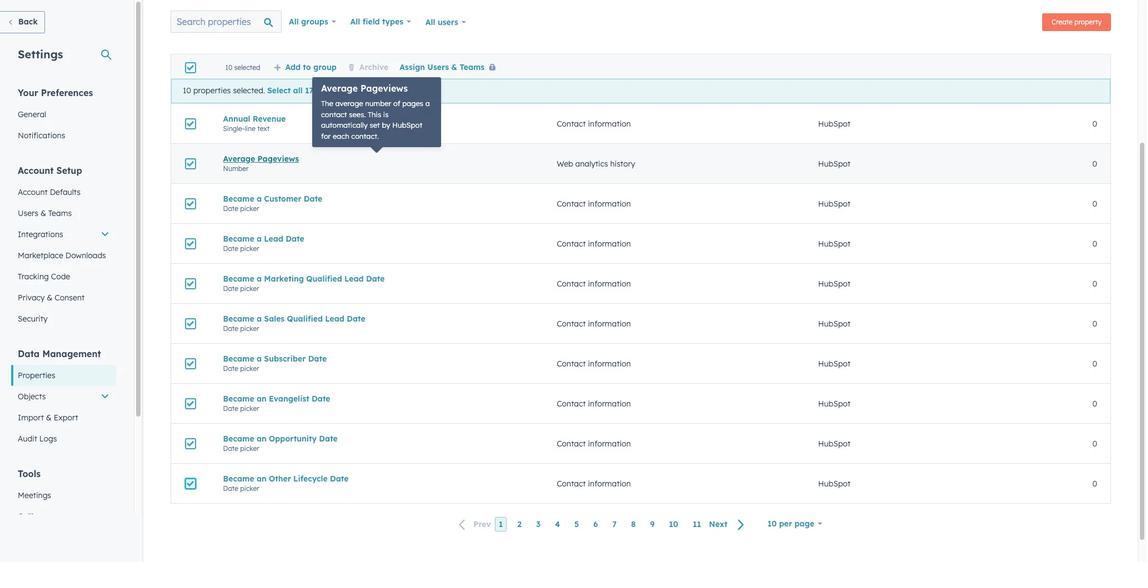 Task type: describe. For each thing, give the bounding box(es) containing it.
2
[[518, 520, 522, 530]]

contact.
[[352, 131, 379, 140]]

average for average pageviews the average number of pages a contact sees. this is automatically set by hubspot for each contact.
[[321, 83, 358, 94]]

web analytics history
[[557, 159, 636, 169]]

became for became an opportunity date
[[223, 434, 254, 444]]

pageviews for average pageviews the average number of pages a contact sees. this is automatically set by hubspot for each contact.
[[361, 83, 408, 94]]

tab panel containing all groups
[[162, 0, 1121, 544]]

per
[[780, 519, 793, 529]]

management
[[42, 349, 101, 360]]

information for became a subscriber date
[[588, 359, 631, 369]]

average for average pageviews number
[[223, 154, 255, 164]]

contact information for annual revenue
[[557, 119, 631, 129]]

your
[[18, 87, 38, 98]]

0 vertical spatial teams
[[460, 62, 485, 72]]

0 for average pageviews
[[1093, 159, 1098, 169]]

picker inside became an other lifecycle date date picker
[[240, 485, 259, 493]]

audit
[[18, 434, 37, 444]]

contact for annual revenue
[[557, 119, 586, 129]]

hubspot for became a sales qualified lead date
[[819, 319, 851, 329]]

all for all users
[[426, 17, 436, 27]]

became an evangelist date date picker
[[223, 394, 331, 413]]

for
[[321, 131, 331, 140]]

create property button
[[1043, 13, 1112, 31]]

became a subscriber date button
[[223, 354, 530, 364]]

picker inside became a subscriber date date picker
[[240, 364, 259, 373]]

0 vertical spatial users
[[428, 62, 449, 72]]

revenue
[[253, 114, 286, 124]]

add to group button
[[274, 62, 337, 72]]

an for evangelist
[[257, 394, 267, 404]]

& for consent
[[47, 293, 52, 303]]

all groups button
[[282, 11, 343, 33]]

back link
[[0, 11, 45, 33]]

picker inside became a lead date date picker
[[240, 244, 259, 253]]

all users button
[[419, 11, 473, 34]]

select
[[267, 86, 291, 96]]

became a customer date button
[[223, 194, 530, 204]]

archive
[[360, 62, 389, 72]]

set
[[370, 121, 380, 130]]

sees.
[[349, 110, 366, 119]]

hubspot for became a lead date
[[819, 239, 851, 249]]

average pageviews tooltip
[[312, 77, 441, 147]]

tracking
[[18, 272, 49, 282]]

average pageviews number
[[223, 154, 299, 173]]

became a customer date date picker
[[223, 194, 323, 213]]

10 per page button
[[761, 513, 830, 535]]

notifications link
[[11, 125, 116, 146]]

annual revenue button
[[223, 114, 530, 124]]

general link
[[11, 104, 116, 125]]

account setup
[[18, 165, 82, 176]]

tracking code link
[[11, 266, 116, 287]]

import
[[18, 413, 44, 423]]

all for all groups
[[289, 17, 299, 27]]

selected.
[[233, 86, 265, 96]]

0 for became an evangelist date
[[1093, 399, 1098, 409]]

contact information for became an opportunity date
[[557, 439, 631, 449]]

an for opportunity
[[257, 434, 267, 444]]

archive button
[[348, 62, 389, 72]]

10 for 10
[[670, 520, 679, 530]]

annual revenue single-line text
[[223, 114, 286, 133]]

users & teams link
[[11, 203, 116, 224]]

171
[[305, 86, 318, 96]]

meetings link
[[11, 485, 116, 507]]

10 properties selected. select all 171 properties.
[[183, 86, 362, 96]]

1 button
[[495, 518, 507, 532]]

next button
[[706, 518, 752, 532]]

subscriber
[[264, 354, 306, 364]]

information for became an evangelist date
[[588, 399, 631, 409]]

properties
[[193, 86, 231, 96]]

to
[[303, 62, 311, 72]]

objects
[[18, 392, 46, 402]]

evangelist
[[269, 394, 310, 404]]

a for lead
[[257, 234, 262, 244]]

became for became an other lifecycle date
[[223, 474, 254, 484]]

a for sales
[[257, 314, 262, 324]]

notifications
[[18, 131, 65, 141]]

integrations button
[[11, 224, 116, 245]]

contact information for became a subscriber date
[[557, 359, 631, 369]]

lead inside became a lead date date picker
[[264, 234, 284, 244]]

settings
[[18, 47, 63, 61]]

a for subscriber
[[257, 354, 262, 364]]

information for became a sales qualified lead date
[[588, 319, 631, 329]]

account defaults link
[[11, 182, 116, 203]]

add to group
[[285, 62, 337, 72]]

contact information for became a sales qualified lead date
[[557, 319, 631, 329]]

marketplace downloads
[[18, 251, 106, 261]]

your preferences
[[18, 87, 93, 98]]

all groups
[[289, 17, 328, 27]]

customer
[[264, 194, 302, 204]]

calling link
[[11, 507, 116, 528]]

all for all field types
[[351, 17, 360, 27]]

became for became a lead date
[[223, 234, 254, 244]]

contact information for became an evangelist date
[[557, 399, 631, 409]]

teams inside users & teams 'link'
[[48, 208, 72, 219]]

integrations
[[18, 230, 63, 240]]

became a subscriber date date picker
[[223, 354, 327, 373]]

logs
[[39, 434, 57, 444]]

became for became a subscriber date
[[223, 354, 254, 364]]

10 button
[[666, 518, 683, 532]]

information for became a marketing qualified lead date
[[588, 279, 631, 289]]

history
[[611, 159, 636, 169]]

became a sales qualified lead date date picker
[[223, 314, 366, 333]]

contact for became an other lifecycle date
[[557, 479, 586, 489]]

hubspot for became an opportunity date
[[819, 439, 851, 449]]

6
[[594, 520, 598, 530]]

average pageviews the average number of pages a contact sees. this is automatically set by hubspot for each contact.
[[321, 83, 430, 140]]

audit logs link
[[11, 429, 116, 450]]

data management
[[18, 349, 101, 360]]

audit logs
[[18, 434, 57, 444]]

became an opportunity date button
[[223, 434, 530, 444]]

8 button
[[628, 518, 640, 532]]

contact for became a subscriber date
[[557, 359, 586, 369]]

account defaults
[[18, 187, 81, 197]]

marketing
[[264, 274, 304, 284]]

hubspot inside average pageviews the average number of pages a contact sees. this is automatically set by hubspot for each contact.
[[393, 121, 423, 130]]

all users
[[426, 17, 459, 27]]

became an evangelist date button
[[223, 394, 530, 404]]

pages
[[403, 99, 424, 108]]

tools
[[18, 469, 41, 480]]

groups
[[301, 17, 328, 27]]

picker inside became a marketing qualified lead date date picker
[[240, 284, 259, 293]]

became for became a sales qualified lead date
[[223, 314, 254, 324]]

contact for became a marketing qualified lead date
[[557, 279, 586, 289]]

became a marketing qualified lead date button
[[223, 274, 530, 284]]



Task type: vqa. For each thing, say whether or not it's contained in the screenshot.


Task type: locate. For each thing, give the bounding box(es) containing it.
1 vertical spatial lead
[[345, 274, 364, 284]]

2 information from the top
[[588, 199, 631, 209]]

tab panel
[[162, 0, 1121, 544]]

1 picker from the top
[[240, 204, 259, 213]]

5 picker from the top
[[240, 364, 259, 373]]

number
[[223, 164, 249, 173]]

2 0 from the top
[[1093, 159, 1098, 169]]

an inside the became an evangelist date date picker
[[257, 394, 267, 404]]

& left export
[[46, 413, 52, 423]]

teams down "all users" 'popup button'
[[460, 62, 485, 72]]

a inside average pageviews the average number of pages a contact sees. this is automatically set by hubspot for each contact.
[[426, 99, 430, 108]]

tracking code
[[18, 272, 70, 282]]

information for annual revenue
[[588, 119, 631, 129]]

a inside became a subscriber date date picker
[[257, 354, 262, 364]]

picker down became a lead date date picker
[[240, 284, 259, 293]]

0 vertical spatial pageviews
[[361, 83, 408, 94]]

qualified inside the became a sales qualified lead date date picker
[[287, 314, 323, 324]]

became
[[223, 194, 254, 204], [223, 234, 254, 244], [223, 274, 254, 284], [223, 314, 254, 324], [223, 354, 254, 364], [223, 394, 254, 404], [223, 434, 254, 444], [223, 474, 254, 484]]

9 information from the top
[[588, 479, 631, 489]]

a right pages on the top
[[426, 99, 430, 108]]

all left field
[[351, 17, 360, 27]]

5 became from the top
[[223, 354, 254, 364]]

picker inside became an opportunity date date picker
[[240, 445, 259, 453]]

preferences
[[41, 87, 93, 98]]

0 for annual revenue
[[1093, 119, 1098, 129]]

1 vertical spatial an
[[257, 434, 267, 444]]

prev button
[[453, 518, 495, 532]]

all
[[289, 17, 299, 27], [351, 17, 360, 27], [426, 17, 436, 27]]

0 horizontal spatial pageviews
[[258, 154, 299, 164]]

became left sales
[[223, 314, 254, 324]]

& inside privacy & consent "link"
[[47, 293, 52, 303]]

2 an from the top
[[257, 434, 267, 444]]

0 for became a lead date
[[1093, 239, 1098, 249]]

lead for became a sales qualified lead date
[[325, 314, 345, 324]]

teams
[[460, 62, 485, 72], [48, 208, 72, 219]]

became an other lifecycle date date picker
[[223, 474, 349, 493]]

became for became a customer date
[[223, 194, 254, 204]]

3 information from the top
[[588, 239, 631, 249]]

1 vertical spatial pageviews
[[258, 154, 299, 164]]

is
[[384, 110, 389, 119]]

a inside became a customer date date picker
[[257, 194, 262, 204]]

& up integrations
[[41, 208, 46, 219]]

10 inside 10 per page popup button
[[768, 519, 777, 529]]

picker up became an other lifecycle date date picker
[[240, 445, 259, 453]]

0 horizontal spatial teams
[[48, 208, 72, 219]]

a
[[426, 99, 430, 108], [257, 194, 262, 204], [257, 234, 262, 244], [257, 274, 262, 284], [257, 314, 262, 324], [257, 354, 262, 364]]

picker up became a lead date date picker
[[240, 204, 259, 213]]

9
[[651, 520, 655, 530]]

10 inside 10 button
[[670, 520, 679, 530]]

10 right 9
[[670, 520, 679, 530]]

all left users at the top
[[426, 17, 436, 27]]

users inside 'link'
[[18, 208, 38, 219]]

group
[[314, 62, 337, 72]]

opportunity
[[269, 434, 317, 444]]

hubspot for annual revenue
[[819, 119, 851, 129]]

privacy & consent link
[[11, 287, 116, 309]]

properties.
[[320, 86, 362, 96]]

1 horizontal spatial all
[[351, 17, 360, 27]]

2 became from the top
[[223, 234, 254, 244]]

qualified for marketing
[[306, 274, 342, 284]]

2 account from the top
[[18, 187, 48, 197]]

data management element
[[11, 348, 116, 450]]

1 horizontal spatial lead
[[325, 314, 345, 324]]

2 contact information from the top
[[557, 199, 631, 209]]

0 horizontal spatial average
[[223, 154, 255, 164]]

average inside average pageviews the average number of pages a contact sees. this is automatically set by hubspot for each contact.
[[321, 83, 358, 94]]

qualified right marketing
[[306, 274, 342, 284]]

3 button
[[533, 518, 545, 532]]

qualified inside became a marketing qualified lead date date picker
[[306, 274, 342, 284]]

3 became from the top
[[223, 274, 254, 284]]

became inside the became an evangelist date date picker
[[223, 394, 254, 404]]

an left opportunity
[[257, 434, 267, 444]]

0 vertical spatial average
[[321, 83, 358, 94]]

security link
[[11, 309, 116, 330]]

became an opportunity date date picker
[[223, 434, 338, 453]]

5 contact information from the top
[[557, 319, 631, 329]]

contact for became a lead date
[[557, 239, 586, 249]]

7 became from the top
[[223, 434, 254, 444]]

9 0 from the top
[[1093, 439, 1098, 449]]

became inside the became a sales qualified lead date date picker
[[223, 314, 254, 324]]

a inside became a marketing qualified lead date date picker
[[257, 274, 262, 284]]

became inside became a subscriber date date picker
[[223, 354, 254, 364]]

2 vertical spatial an
[[257, 474, 267, 484]]

hubspot for became a marketing qualified lead date
[[819, 279, 851, 289]]

account
[[18, 165, 54, 176], [18, 187, 48, 197]]

assign
[[400, 62, 425, 72]]

4 became from the top
[[223, 314, 254, 324]]

1 vertical spatial teams
[[48, 208, 72, 219]]

10 left properties
[[183, 86, 191, 96]]

pageviews inside average pageviews number
[[258, 154, 299, 164]]

& inside users & teams 'link'
[[41, 208, 46, 219]]

hubspot for became an evangelist date
[[819, 399, 851, 409]]

3 contact from the top
[[557, 239, 586, 249]]

10 for 10 selected
[[225, 63, 233, 72]]

a down became a customer date date picker on the top left of page
[[257, 234, 262, 244]]

6 contact information from the top
[[557, 359, 631, 369]]

0 horizontal spatial users
[[18, 208, 38, 219]]

9 button
[[647, 518, 659, 532]]

lead up 'became a sales qualified lead date' button
[[345, 274, 364, 284]]

10 left the selected
[[225, 63, 233, 72]]

4 contact information from the top
[[557, 279, 631, 289]]

setup
[[56, 165, 82, 176]]

4 picker from the top
[[240, 324, 259, 333]]

became down number
[[223, 194, 254, 204]]

a inside the became a sales qualified lead date date picker
[[257, 314, 262, 324]]

& right assign at the left
[[452, 62, 458, 72]]

& for export
[[46, 413, 52, 423]]

account for account setup
[[18, 165, 54, 176]]

4 button
[[552, 518, 564, 532]]

account up users & teams
[[18, 187, 48, 197]]

of
[[394, 99, 401, 108]]

information for became a customer date
[[588, 199, 631, 209]]

picker down became a customer date date picker on the top left of page
[[240, 244, 259, 253]]

qualified for sales
[[287, 314, 323, 324]]

1 horizontal spatial pageviews
[[361, 83, 408, 94]]

downloads
[[65, 251, 106, 261]]

consent
[[55, 293, 85, 303]]

an inside became an opportunity date date picker
[[257, 434, 267, 444]]

5 0 from the top
[[1093, 279, 1098, 289]]

users right assign at the left
[[428, 62, 449, 72]]

hubspot for became a subscriber date
[[819, 359, 851, 369]]

0 for became an opportunity date
[[1093, 439, 1098, 449]]

0 for became a marketing qualified lead date
[[1093, 279, 1098, 289]]

contact information for became an other lifecycle date
[[557, 479, 631, 489]]

contact information for became a marketing qualified lead date
[[557, 279, 631, 289]]

teams up integrations button
[[48, 208, 72, 219]]

became inside became a lead date date picker
[[223, 234, 254, 244]]

1 vertical spatial users
[[18, 208, 38, 219]]

lead inside the became a sales qualified lead date date picker
[[325, 314, 345, 324]]

5 contact from the top
[[557, 319, 586, 329]]

picker down became an opportunity date date picker
[[240, 485, 259, 493]]

became left subscriber
[[223, 354, 254, 364]]

became inside became an opportunity date date picker
[[223, 434, 254, 444]]

Search search field
[[171, 11, 282, 33]]

3 contact information from the top
[[557, 239, 631, 249]]

& right privacy
[[47, 293, 52, 303]]

a for customer
[[257, 194, 262, 204]]

7
[[613, 520, 617, 530]]

contact for became an evangelist date
[[557, 399, 586, 409]]

pageviews inside average pageviews the average number of pages a contact sees. this is automatically set by hubspot for each contact.
[[361, 83, 408, 94]]

lead for became a marketing qualified lead date
[[345, 274, 364, 284]]

average up number
[[223, 154, 255, 164]]

picker up became an opportunity date date picker
[[240, 404, 259, 413]]

10 for 10 properties selected. select all 171 properties.
[[183, 86, 191, 96]]

became a lead date date picker
[[223, 234, 304, 253]]

1 vertical spatial average
[[223, 154, 255, 164]]

a left customer
[[257, 194, 262, 204]]

information
[[588, 119, 631, 129], [588, 199, 631, 209], [588, 239, 631, 249], [588, 279, 631, 289], [588, 319, 631, 329], [588, 359, 631, 369], [588, 399, 631, 409], [588, 439, 631, 449], [588, 479, 631, 489]]

other
[[269, 474, 291, 484]]

a left sales
[[257, 314, 262, 324]]

a left marketing
[[257, 274, 262, 284]]

contact information for became a customer date
[[557, 199, 631, 209]]

2 horizontal spatial all
[[426, 17, 436, 27]]

tools element
[[11, 468, 116, 563]]

an left evangelist
[[257, 394, 267, 404]]

10 for 10 per page
[[768, 519, 777, 529]]

an
[[257, 394, 267, 404], [257, 434, 267, 444], [257, 474, 267, 484]]

pageviews for average pageviews number
[[258, 154, 299, 164]]

became down became a customer date date picker on the top left of page
[[223, 234, 254, 244]]

8 contact from the top
[[557, 439, 586, 449]]

10 left per
[[768, 519, 777, 529]]

users
[[428, 62, 449, 72], [18, 208, 38, 219]]

1 vertical spatial account
[[18, 187, 48, 197]]

your preferences element
[[11, 87, 116, 146]]

became for became a marketing qualified lead date
[[223, 274, 254, 284]]

an for other
[[257, 474, 267, 484]]

0 vertical spatial qualified
[[306, 274, 342, 284]]

information for became a lead date
[[588, 239, 631, 249]]

5 button
[[571, 518, 583, 532]]

types
[[382, 17, 404, 27]]

8 contact information from the top
[[557, 439, 631, 449]]

9 contact information from the top
[[557, 479, 631, 489]]

picker up the became an evangelist date date picker
[[240, 364, 259, 373]]

7 picker from the top
[[240, 445, 259, 453]]

users
[[438, 17, 459, 27]]

7 contact from the top
[[557, 399, 586, 409]]

2 vertical spatial lead
[[325, 314, 345, 324]]

8 became from the top
[[223, 474, 254, 484]]

lead down became a customer date date picker on the top left of page
[[264, 234, 284, 244]]

6 picker from the top
[[240, 404, 259, 413]]

10 selected
[[225, 63, 260, 72]]

8 0 from the top
[[1093, 399, 1098, 409]]

0 horizontal spatial all
[[289, 17, 299, 27]]

an left other in the left of the page
[[257, 474, 267, 484]]

contact for became a customer date
[[557, 199, 586, 209]]

information for became an other lifecycle date
[[588, 479, 631, 489]]

contact
[[321, 110, 347, 119]]

2 button
[[514, 518, 526, 532]]

average
[[336, 99, 363, 108]]

calling
[[18, 512, 43, 522]]

0 for became a sales qualified lead date
[[1093, 319, 1098, 329]]

a left subscriber
[[257, 354, 262, 364]]

became a sales qualified lead date button
[[223, 314, 530, 324]]

4
[[555, 520, 560, 530]]

annual
[[223, 114, 251, 124]]

all inside all field types popup button
[[351, 17, 360, 27]]

0 vertical spatial an
[[257, 394, 267, 404]]

1 vertical spatial qualified
[[287, 314, 323, 324]]

1 horizontal spatial teams
[[460, 62, 485, 72]]

became down the became an evangelist date date picker
[[223, 434, 254, 444]]

0 for became an other lifecycle date
[[1093, 479, 1098, 489]]

a for marketing
[[257, 274, 262, 284]]

lead down became a marketing qualified lead date date picker
[[325, 314, 345, 324]]

contact for became an opportunity date
[[557, 439, 586, 449]]

picker up became a subscriber date date picker
[[240, 324, 259, 333]]

pagination navigation
[[453, 518, 752, 532]]

hubspot for became an other lifecycle date
[[819, 479, 851, 489]]

became inside became a marketing qualified lead date date picker
[[223, 274, 254, 284]]

lead inside became a marketing qualified lead date date picker
[[345, 274, 364, 284]]

0 vertical spatial account
[[18, 165, 54, 176]]

1 horizontal spatial average
[[321, 83, 358, 94]]

this
[[368, 110, 382, 119]]

hubspot for became a customer date
[[819, 199, 851, 209]]

0 horizontal spatial lead
[[264, 234, 284, 244]]

account for account defaults
[[18, 187, 48, 197]]

an inside became an other lifecycle date date picker
[[257, 474, 267, 484]]

5 information from the top
[[588, 319, 631, 329]]

6 0 from the top
[[1093, 319, 1098, 329]]

all left groups
[[289, 17, 299, 27]]

export
[[54, 413, 78, 423]]

10 0 from the top
[[1093, 479, 1098, 489]]

add
[[285, 62, 301, 72]]

0
[[1093, 119, 1098, 129], [1093, 159, 1098, 169], [1093, 199, 1098, 209], [1093, 239, 1098, 249], [1093, 279, 1098, 289], [1093, 319, 1098, 329], [1093, 359, 1098, 369], [1093, 399, 1098, 409], [1093, 439, 1098, 449], [1093, 479, 1098, 489]]

3 picker from the top
[[240, 284, 259, 293]]

6 contact from the top
[[557, 359, 586, 369]]

became left evangelist
[[223, 394, 254, 404]]

meetings
[[18, 491, 51, 501]]

2 contact from the top
[[557, 199, 586, 209]]

became inside became an other lifecycle date date picker
[[223, 474, 254, 484]]

contact information
[[557, 119, 631, 129], [557, 199, 631, 209], [557, 239, 631, 249], [557, 279, 631, 289], [557, 319, 631, 329], [557, 359, 631, 369], [557, 399, 631, 409], [557, 439, 631, 449], [557, 479, 631, 489]]

import & export link
[[11, 408, 116, 429]]

picker inside the became an evangelist date date picker
[[240, 404, 259, 413]]

privacy
[[18, 293, 45, 303]]

selected
[[234, 63, 260, 72]]

3 an from the top
[[257, 474, 267, 484]]

hubspot
[[819, 119, 851, 129], [393, 121, 423, 130], [819, 159, 851, 169], [819, 199, 851, 209], [819, 239, 851, 249], [819, 279, 851, 289], [819, 319, 851, 329], [819, 359, 851, 369], [819, 399, 851, 409], [819, 439, 851, 449], [819, 479, 851, 489]]

all inside all groups popup button
[[289, 17, 299, 27]]

pageviews down text
[[258, 154, 299, 164]]

9 contact from the top
[[557, 479, 586, 489]]

all
[[293, 86, 303, 96]]

pageviews up number
[[361, 83, 408, 94]]

pageviews
[[361, 83, 408, 94], [258, 154, 299, 164]]

became down became a lead date date picker
[[223, 274, 254, 284]]

1 information from the top
[[588, 119, 631, 129]]

4 contact from the top
[[557, 279, 586, 289]]

became a lead date button
[[223, 234, 530, 244]]

1 account from the top
[[18, 165, 54, 176]]

8 picker from the top
[[240, 485, 259, 493]]

6 became from the top
[[223, 394, 254, 404]]

line
[[245, 124, 256, 133]]

1 contact information from the top
[[557, 119, 631, 129]]

hubspot for average pageviews
[[819, 159, 851, 169]]

average up average
[[321, 83, 358, 94]]

7 contact information from the top
[[557, 399, 631, 409]]

the
[[321, 99, 334, 108]]

0 for became a customer date
[[1093, 199, 1098, 209]]

analytics
[[576, 159, 609, 169]]

2 picker from the top
[[240, 244, 259, 253]]

back
[[18, 17, 38, 27]]

information for became an opportunity date
[[588, 439, 631, 449]]

all field types button
[[343, 11, 419, 33]]

users up integrations
[[18, 208, 38, 219]]

text
[[258, 124, 270, 133]]

qualified
[[306, 274, 342, 284], [287, 314, 323, 324]]

account setup element
[[11, 165, 116, 330]]

average inside average pageviews number
[[223, 154, 255, 164]]

1 contact from the top
[[557, 119, 586, 129]]

by
[[382, 121, 391, 130]]

7 0 from the top
[[1093, 359, 1098, 369]]

picker inside the became a sales qualified lead date date picker
[[240, 324, 259, 333]]

became for became an evangelist date
[[223, 394, 254, 404]]

2 horizontal spatial lead
[[345, 274, 364, 284]]

3 0 from the top
[[1093, 199, 1098, 209]]

3
[[537, 520, 541, 530]]

0 vertical spatial lead
[[264, 234, 284, 244]]

contact information for became a lead date
[[557, 239, 631, 249]]

qualified right sales
[[287, 314, 323, 324]]

marketplace
[[18, 251, 63, 261]]

single-
[[223, 124, 245, 133]]

select all 171 properties. button
[[267, 86, 362, 97]]

8 information from the top
[[588, 439, 631, 449]]

1
[[499, 520, 503, 530]]

account up the account defaults
[[18, 165, 54, 176]]

1 became from the top
[[223, 194, 254, 204]]

4 information from the top
[[588, 279, 631, 289]]

average pageviews button
[[223, 154, 530, 164]]

picker inside became a customer date date picker
[[240, 204, 259, 213]]

became left other in the left of the page
[[223, 474, 254, 484]]

became inside became a customer date date picker
[[223, 194, 254, 204]]

1 horizontal spatial users
[[428, 62, 449, 72]]

7 information from the top
[[588, 399, 631, 409]]

& inside import & export link
[[46, 413, 52, 423]]

a inside became a lead date date picker
[[257, 234, 262, 244]]

objects button
[[11, 386, 116, 408]]

4 0 from the top
[[1093, 239, 1098, 249]]

contact for became a sales qualified lead date
[[557, 319, 586, 329]]

& for teams
[[41, 208, 46, 219]]

create
[[1053, 18, 1073, 26]]

marketplace downloads link
[[11, 245, 116, 266]]

1 0 from the top
[[1093, 119, 1098, 129]]

6 information from the top
[[588, 359, 631, 369]]

became an other lifecycle date button
[[223, 474, 530, 484]]

0 for became a subscriber date
[[1093, 359, 1098, 369]]

all inside "all users" 'popup button'
[[426, 17, 436, 27]]

1 an from the top
[[257, 394, 267, 404]]



